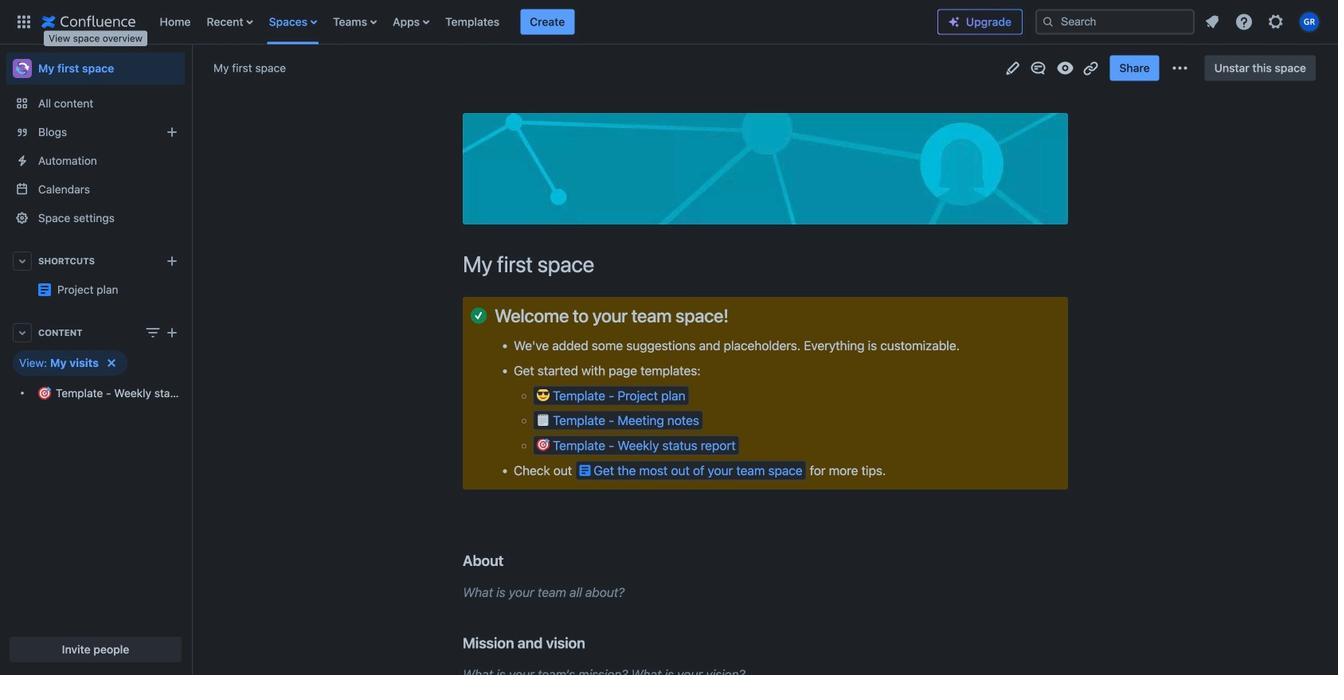 Task type: vqa. For each thing, say whether or not it's contained in the screenshot.
'height'
no



Task type: locate. For each thing, give the bounding box(es) containing it.
2 vertical spatial copy image
[[584, 634, 603, 653]]

global element
[[10, 0, 938, 44]]

list for 'premium' image
[[1198, 8, 1329, 36]]

0 vertical spatial copy image
[[727, 306, 746, 325]]

collapse sidebar image
[[174, 53, 209, 84]]

None search field
[[1036, 9, 1195, 35]]

:dart: image
[[38, 387, 51, 400], [537, 439, 550, 451], [537, 439, 550, 451]]

clear view image
[[102, 354, 121, 373]]

notification icon image
[[1203, 12, 1222, 31]]

list item
[[520, 9, 575, 35]]

list for the appswitcher icon
[[152, 0, 938, 44]]

banner
[[0, 0, 1339, 45]]

space element
[[0, 45, 191, 676]]

get the most out of your team space image
[[579, 465, 591, 477]]

more actions image
[[1171, 59, 1190, 78]]

1 vertical spatial copy image
[[502, 551, 521, 570]]

:check_mark: image
[[471, 308, 487, 324]]

appswitcher icon image
[[14, 12, 33, 31]]

create a page image
[[163, 323, 182, 343]]

list
[[152, 0, 938, 44], [1198, 8, 1329, 36]]

help icon image
[[1235, 12, 1254, 31]]

0 horizontal spatial copy image
[[502, 551, 521, 570]]

0 horizontal spatial list
[[152, 0, 938, 44]]

:notepad_spiral: image
[[537, 414, 550, 426], [537, 414, 550, 426]]

confluence image
[[41, 12, 136, 31], [41, 12, 136, 31]]

edit this page image
[[1003, 59, 1023, 78]]

settings icon image
[[1267, 12, 1286, 31]]

2 horizontal spatial copy image
[[727, 306, 746, 325]]

region inside space element
[[6, 351, 185, 408]]

copy image
[[727, 306, 746, 325], [502, 551, 521, 570], [584, 634, 603, 653]]

1 horizontal spatial list
[[1198, 8, 1329, 36]]

region
[[6, 351, 185, 408]]

:sunglasses: image
[[537, 389, 550, 401]]



Task type: describe. For each thing, give the bounding box(es) containing it.
search image
[[1042, 16, 1055, 28]]

Search field
[[1036, 9, 1195, 35]]

copy link image
[[1082, 59, 1101, 78]]

:dart: image
[[38, 387, 51, 400]]

change view image
[[143, 323, 163, 343]]

:sunglasses: image
[[537, 389, 550, 401]]

premium image
[[948, 16, 961, 28]]

create a blog image
[[163, 123, 182, 142]]

list item inside "list"
[[520, 9, 575, 35]]

add shortcut image
[[163, 252, 182, 271]]

stop watching image
[[1056, 59, 1075, 78]]

template - project plan image
[[38, 284, 51, 296]]

1 horizontal spatial copy image
[[584, 634, 603, 653]]



